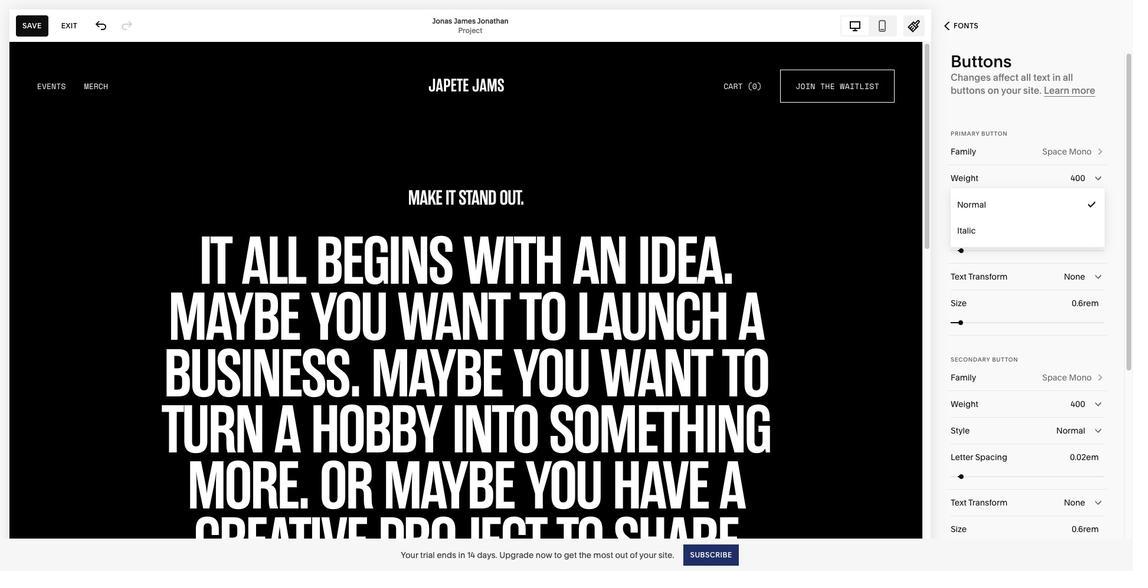 Task type: vqa. For each thing, say whether or not it's contained in the screenshot.
the top the Space
yes



Task type: locate. For each thing, give the bounding box(es) containing it.
1 vertical spatial your
[[640, 550, 657, 561]]

mono for secondary button
[[1070, 373, 1092, 383]]

mono
[[1070, 146, 1092, 157], [1070, 373, 1092, 383]]

Letter Spacing range field
[[951, 238, 1105, 264], [951, 464, 1105, 490]]

1 letter from the top
[[951, 226, 974, 237]]

0 vertical spatial your
[[1002, 84, 1022, 96]]

2 family from the top
[[951, 373, 977, 383]]

1 vertical spatial mono
[[1070, 373, 1092, 383]]

of
[[630, 550, 638, 561]]

mono for primary button
[[1070, 146, 1092, 157]]

0 horizontal spatial in
[[458, 550, 466, 561]]

on
[[988, 84, 1000, 96]]

2 space mono from the top
[[1043, 373, 1092, 383]]

1 vertical spatial family
[[951, 373, 977, 383]]

all
[[1022, 71, 1032, 83], [1064, 71, 1074, 83]]

in
[[1053, 71, 1061, 83], [458, 550, 466, 561]]

button
[[982, 131, 1008, 137], [993, 357, 1019, 363]]

your down 'affect'
[[1002, 84, 1022, 96]]

size for primary button
[[951, 298, 967, 309]]

1 horizontal spatial site.
[[1024, 84, 1042, 96]]

family
[[951, 146, 977, 157], [951, 373, 977, 383]]

all up learn more
[[1064, 71, 1074, 83]]

1 family from the top
[[951, 146, 977, 157]]

1 horizontal spatial in
[[1053, 71, 1061, 83]]

1 mono from the top
[[1070, 146, 1092, 157]]

1 vertical spatial letter spacing range field
[[951, 464, 1105, 490]]

letter spacing for primary button's letter spacing range field
[[951, 226, 1008, 237]]

letter spacing range field for secondary button
[[951, 464, 1105, 490]]

2 size from the top
[[951, 524, 967, 535]]

1 vertical spatial in
[[458, 550, 466, 561]]

1 space mono from the top
[[1043, 146, 1092, 157]]

family down secondary
[[951, 373, 977, 383]]

2 spacing from the top
[[976, 452, 1008, 463]]

1 vertical spatial site.
[[659, 550, 675, 561]]

list box
[[951, 192, 1105, 244]]

0 vertical spatial button
[[982, 131, 1008, 137]]

space for secondary button
[[1043, 373, 1068, 383]]

0 vertical spatial size range field
[[951, 310, 1105, 336]]

Size text field
[[1072, 297, 1102, 310]]

button right secondary
[[993, 357, 1019, 363]]

1 vertical spatial spacing
[[976, 452, 1008, 463]]

1 horizontal spatial all
[[1064, 71, 1074, 83]]

2 letter spacing from the top
[[951, 452, 1008, 463]]

affect
[[994, 71, 1019, 83]]

2 space from the top
[[1043, 373, 1068, 383]]

site.
[[1024, 84, 1042, 96], [659, 550, 675, 561]]

1 size range field from the top
[[951, 310, 1105, 336]]

your inside changes affect all text in all buttons on your site.
[[1002, 84, 1022, 96]]

size range field for primary button
[[951, 310, 1105, 336]]

2 size range field from the top
[[951, 536, 1105, 562]]

in up learn
[[1053, 71, 1061, 83]]

letter spacing
[[951, 226, 1008, 237], [951, 452, 1008, 463]]

0 horizontal spatial your
[[640, 550, 657, 561]]

letter
[[951, 226, 974, 237], [951, 452, 974, 463]]

site. inside changes affect all text in all buttons on your site.
[[1024, 84, 1042, 96]]

0 vertical spatial space
[[1043, 146, 1068, 157]]

0 vertical spatial space mono
[[1043, 146, 1092, 157]]

0 vertical spatial letter
[[951, 226, 974, 237]]

1 vertical spatial letter spacing
[[951, 452, 1008, 463]]

0 vertical spatial mono
[[1070, 146, 1092, 157]]

2 letter spacing range field from the top
[[951, 464, 1105, 490]]

your right of
[[640, 550, 657, 561]]

james
[[454, 16, 476, 25]]

0 vertical spatial size
[[951, 298, 967, 309]]

all left text
[[1022, 71, 1032, 83]]

button for secondary button
[[993, 357, 1019, 363]]

size
[[951, 298, 967, 309], [951, 524, 967, 535]]

site. right of
[[659, 550, 675, 561]]

button right primary
[[982, 131, 1008, 137]]

space mono for secondary button
[[1043, 373, 1092, 383]]

2 mono from the top
[[1070, 373, 1092, 383]]

space
[[1043, 146, 1068, 157], [1043, 373, 1068, 383]]

1 vertical spatial size
[[951, 524, 967, 535]]

in left 14
[[458, 550, 466, 561]]

upgrade
[[500, 550, 534, 561]]

site. down text
[[1024, 84, 1042, 96]]

exit button
[[55, 15, 84, 36]]

1 vertical spatial space
[[1043, 373, 1068, 383]]

out
[[616, 550, 628, 561]]

0 horizontal spatial all
[[1022, 71, 1032, 83]]

in inside changes affect all text in all buttons on your site.
[[1053, 71, 1061, 83]]

project
[[459, 26, 483, 35]]

1 letter spacing range field from the top
[[951, 238, 1105, 264]]

jonathan
[[477, 16, 509, 25]]

0 vertical spatial letter spacing range field
[[951, 238, 1105, 264]]

primary button
[[951, 131, 1008, 137]]

family for secondary
[[951, 373, 977, 383]]

spacing
[[976, 226, 1008, 237], [976, 452, 1008, 463]]

get
[[564, 550, 577, 561]]

1 size from the top
[[951, 298, 967, 309]]

buttons
[[951, 51, 1012, 71]]

tab list
[[842, 16, 896, 35]]

family down primary
[[951, 146, 977, 157]]

1 spacing from the top
[[976, 226, 1008, 237]]

fonts button
[[932, 13, 992, 39]]

1 letter spacing from the top
[[951, 226, 1008, 237]]

1 horizontal spatial your
[[1002, 84, 1022, 96]]

letter spacing range field for primary button
[[951, 238, 1105, 264]]

0 vertical spatial site.
[[1024, 84, 1042, 96]]

1 vertical spatial space mono
[[1043, 373, 1092, 383]]

Size range field
[[951, 310, 1105, 336], [951, 536, 1105, 562]]

1 vertical spatial letter
[[951, 452, 974, 463]]

0 vertical spatial letter spacing
[[951, 226, 1008, 237]]

jonas james jonathan project
[[432, 16, 509, 35]]

to
[[555, 550, 562, 561]]

family for primary
[[951, 146, 977, 157]]

your trial ends in 14 days. upgrade now to get the most out of your site.
[[401, 550, 675, 561]]

trial
[[421, 550, 435, 561]]

0 vertical spatial in
[[1053, 71, 1061, 83]]

0 vertical spatial spacing
[[976, 226, 1008, 237]]

0 vertical spatial family
[[951, 146, 977, 157]]

your
[[1002, 84, 1022, 96], [640, 550, 657, 561]]

space mono
[[1043, 146, 1092, 157], [1043, 373, 1092, 383]]

1 vertical spatial button
[[993, 357, 1019, 363]]

space mono for primary button
[[1043, 146, 1092, 157]]

1 space from the top
[[1043, 146, 1068, 157]]

learn
[[1045, 84, 1070, 96]]

1 vertical spatial size range field
[[951, 536, 1105, 562]]



Task type: describe. For each thing, give the bounding box(es) containing it.
size range field for secondary button
[[951, 536, 1105, 562]]

space for primary button
[[1043, 146, 1068, 157]]

1 all from the left
[[1022, 71, 1032, 83]]

jonas
[[432, 16, 452, 25]]

primary
[[951, 131, 980, 137]]

learn more
[[1045, 84, 1096, 96]]

letter spacing for letter spacing text field
[[951, 452, 1008, 463]]

normal
[[958, 200, 987, 210]]

secondary
[[951, 357, 991, 363]]

size for secondary button
[[951, 524, 967, 535]]

buttons
[[951, 84, 986, 96]]

now
[[536, 550, 553, 561]]

changes
[[951, 71, 992, 83]]

exit
[[61, 21, 77, 30]]

most
[[594, 550, 614, 561]]

0 horizontal spatial site.
[[659, 550, 675, 561]]

secondary button
[[951, 357, 1019, 363]]

changes affect all text in all buttons on your site.
[[951, 71, 1074, 96]]

days.
[[477, 550, 498, 561]]

more
[[1072, 84, 1096, 96]]

button for primary button
[[982, 131, 1008, 137]]

your
[[401, 550, 419, 561]]

save button
[[16, 15, 48, 36]]

2 letter from the top
[[951, 452, 974, 463]]

fonts
[[954, 21, 979, 30]]

ends
[[437, 550, 457, 561]]

italic
[[958, 226, 976, 236]]

Letter Spacing text field
[[1071, 451, 1102, 464]]

learn more link
[[1045, 84, 1096, 97]]

save
[[22, 21, 42, 30]]

style
[[951, 200, 971, 210]]

Style field
[[951, 192, 1105, 218]]

the
[[579, 550, 592, 561]]

2 all from the left
[[1064, 71, 1074, 83]]

text
[[1034, 71, 1051, 83]]

list box containing normal
[[951, 192, 1105, 244]]

14
[[467, 550, 475, 561]]

Size text field
[[1072, 523, 1102, 536]]



